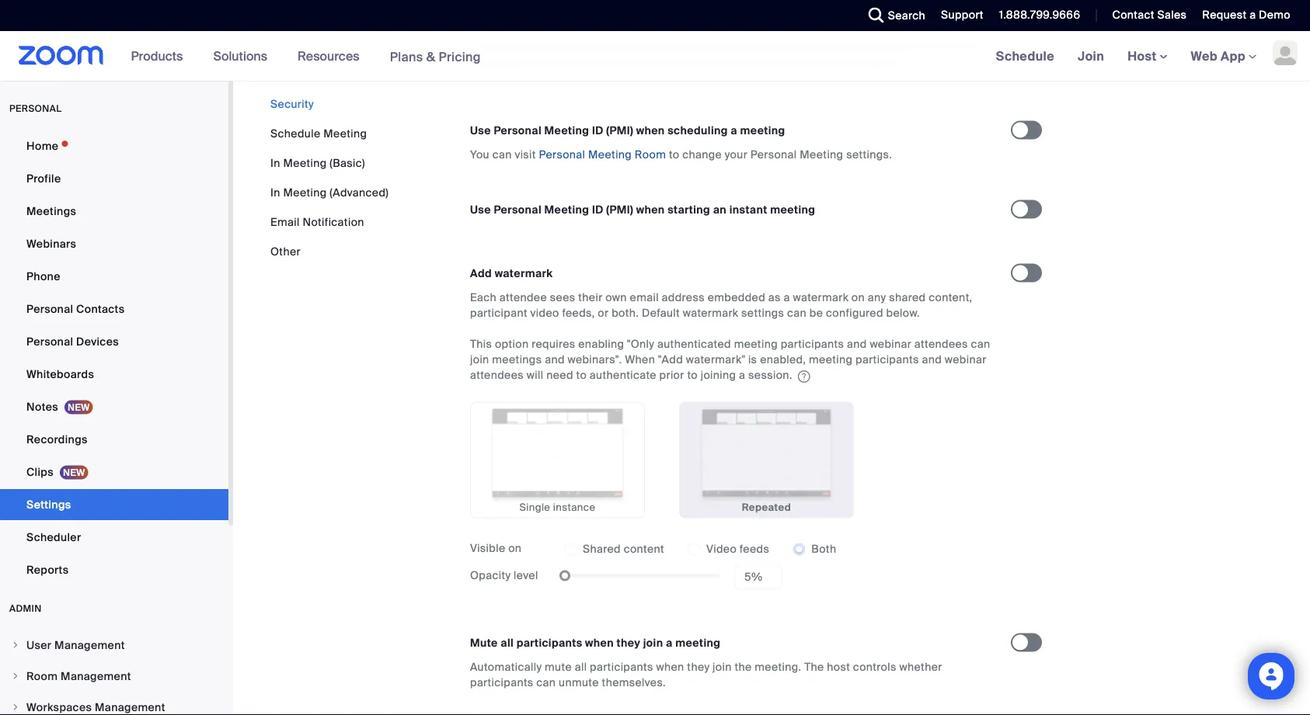 Task type: describe. For each thing, give the bounding box(es) containing it.
settings link
[[0, 490, 228, 521]]

room management menu item
[[0, 662, 228, 692]]

unmute
[[559, 676, 599, 691]]

participants up themselves.
[[590, 661, 653, 675]]

participants up mute
[[517, 636, 582, 651]]

1 vertical spatial webinar
[[945, 353, 987, 367]]

digit
[[677, 40, 700, 55]]

to down the webinars".
[[576, 368, 587, 383]]

workspaces management menu item
[[0, 693, 228, 716]]

(basic)
[[330, 156, 365, 170]]

personal contacts link
[[0, 294, 228, 325]]

email
[[630, 291, 659, 305]]

below.
[[886, 306, 920, 321]]

demo
[[1259, 8, 1291, 22]]

to up learn
[[834, 40, 844, 55]]

themselves.
[[602, 676, 666, 691]]

watermark"
[[686, 353, 745, 367]]

visible
[[470, 542, 505, 556]]

instant
[[729, 203, 768, 217]]

meeting right instant
[[770, 203, 815, 217]]

that
[[747, 40, 768, 55]]

when up unmute
[[585, 636, 614, 651]]

they inside automatically mute all participants when they join the meeting. the host controls whether participants can unmute themselves.
[[687, 661, 710, 675]]

webinars".
[[568, 353, 622, 367]]

join inside automatically mute all participants when they join the meeting. the host controls whether participants can unmute themselves.
[[713, 661, 732, 675]]

id for scheduling
[[592, 124, 604, 138]]

the
[[735, 661, 752, 675]]

joining
[[701, 368, 736, 383]]

whiteboards link
[[0, 359, 228, 390]]

can inside each attendee sees their own email address embedded as a watermark on any shared content, participant video feeds, or both. default watermark settings can be configured below.
[[787, 306, 807, 321]]

learn
[[826, 56, 857, 70]]

room management
[[26, 669, 131, 684]]

controls
[[853, 661, 897, 675]]

solutions button
[[213, 31, 274, 81]]

address
[[662, 291, 705, 305]]

host
[[1128, 48, 1160, 64]]

right image for room management
[[11, 672, 20, 682]]

is inside this option requires enabling "only authenticated meeting participants and webinar attendees can join meetings and webinars". when "add watermark" is enabled, meeting participants and webinar attendees will need to authenticate prior to joining a session.
[[748, 353, 757, 367]]

profile
[[26, 171, 61, 186]]

opacity level
[[470, 569, 538, 583]]

(pmi) for scheduling
[[606, 124, 633, 138]]

join link
[[1066, 31, 1116, 81]]

join inside this option requires enabling "only authenticated meeting participants and webinar attendees can join meetings and webinars". when "add watermark" is enabled, meeting participants and webinar attendees will need to authenticate prior to joining a session.
[[470, 353, 489, 367]]

schedule for schedule meeting
[[270, 126, 321, 141]]

video feeds
[[706, 542, 770, 557]]

content,
[[929, 291, 973, 305]]

a personal meeting id (pmi) is a 9 to 11 digit number that is assigned to your account. you can visit personal meeting room to change your personal meeting settings. learn more
[[470, 40, 987, 70]]

mute
[[470, 636, 498, 651]]

any
[[868, 291, 886, 305]]

to down scheduling
[[669, 148, 680, 162]]

notification
[[303, 215, 364, 229]]

2 horizontal spatial watermark
[[793, 291, 849, 305]]

1.888.799.9666 button up schedule link
[[999, 8, 1081, 22]]

opacity
[[470, 569, 511, 583]]

search button
[[857, 0, 929, 31]]

visible on
[[470, 542, 522, 556]]

scheduler link
[[0, 522, 228, 553]]

host button
[[1128, 48, 1168, 64]]

resources
[[298, 48, 360, 64]]

a up automatically mute all participants when they join the meeting. the host controls whether participants can unmute themselves.
[[666, 636, 673, 651]]

single instance
[[520, 501, 596, 514]]

attendee
[[500, 291, 547, 305]]

other link
[[270, 244, 301, 259]]

phone link
[[0, 261, 228, 292]]

be
[[810, 306, 823, 321]]

session.
[[748, 368, 792, 383]]

when inside automatically mute all participants when they join the meeting. the host controls whether participants can unmute themselves.
[[656, 661, 684, 675]]

enabled,
[[760, 353, 806, 367]]

when up the you can visit personal meeting room to change your personal meeting settings. on the top of the page
[[636, 124, 665, 138]]

a inside each attendee sees their own email address embedded as a watermark on any shared content, participant video feeds, or both. default watermark settings can be configured below.
[[784, 291, 790, 305]]

contact sales
[[1112, 8, 1187, 22]]

authenticate
[[590, 368, 657, 383]]

a inside this option requires enabling "only authenticated meeting participants and webinar attendees can join meetings and webinars". when "add watermark" is enabled, meeting participants and webinar attendees will need to authenticate prior to joining a session.
[[739, 368, 745, 383]]

learn more link
[[826, 56, 887, 70]]

embedded
[[708, 291, 766, 305]]

personal
[[682, 56, 728, 70]]

email
[[270, 215, 300, 229]]

admin menu menu
[[0, 631, 228, 716]]

1.888.799.9666
[[999, 8, 1081, 22]]

schedule meeting link
[[270, 126, 367, 141]]

workspaces
[[26, 701, 92, 715]]

in meeting (basic) link
[[270, 156, 365, 170]]

2 horizontal spatial and
[[922, 353, 942, 367]]

notes
[[26, 400, 58, 414]]

learn more about add watermark image
[[796, 371, 812, 382]]

schedule link
[[984, 31, 1066, 81]]

can inside automatically mute all participants when they join the meeting. the host controls whether participants can unmute themselves.
[[536, 676, 556, 691]]

0 vertical spatial all
[[501, 636, 514, 651]]

enable
[[470, 16, 508, 31]]

personal contacts
[[26, 302, 125, 316]]

application containing each attendee sees their own email address embedded as a watermark on any shared content, participant video feeds, or both. default watermark settings can be configured below.
[[470, 290, 997, 384]]

content
[[624, 542, 664, 557]]

web
[[1191, 48, 1218, 64]]

as
[[768, 291, 781, 305]]

user
[[26, 638, 52, 653]]

meetings navigation
[[984, 31, 1310, 82]]

clips
[[26, 465, 54, 479]]

reports
[[26, 563, 69, 577]]

1 horizontal spatial watermark
[[683, 306, 739, 321]]

id for starting
[[592, 203, 604, 217]]

web app button
[[1191, 48, 1257, 64]]

number
[[703, 40, 744, 55]]

security
[[270, 97, 314, 111]]

automatically
[[470, 661, 542, 675]]

set opacity level text field
[[734, 565, 783, 590]]

participants down be on the top right of page
[[781, 337, 844, 352]]

Single instance radio
[[470, 402, 645, 519]]

scheduling
[[668, 124, 728, 138]]

change inside "a personal meeting id (pmi) is a 9 to 11 digit number that is assigned to your account. you can visit personal meeting room to change your personal meeting settings. learn more"
[[614, 56, 653, 70]]

1 vertical spatial room
[[635, 148, 666, 162]]

settings. inside "a personal meeting id (pmi) is a 9 to 11 digit number that is assigned to your account. you can visit personal meeting room to change your personal meeting settings. learn more"
[[778, 56, 823, 70]]

personal menu menu
[[0, 131, 228, 587]]

personal meeting room link for to change your personal meeting settings.
[[470, 56, 597, 70]]

1 horizontal spatial attendees
[[915, 337, 968, 352]]

sales
[[1157, 8, 1187, 22]]

scheduler
[[26, 530, 81, 545]]

use for use personal meeting id (pmi) when starting an instant meeting
[[470, 203, 491, 217]]

request
[[1202, 8, 1247, 22]]

right image for workspaces management
[[11, 703, 20, 713]]

assigned
[[782, 40, 831, 55]]

0 horizontal spatial watermark
[[495, 267, 553, 281]]



Task type: locate. For each thing, give the bounding box(es) containing it.
0 horizontal spatial webinar
[[870, 337, 912, 352]]

1 vertical spatial join
[[643, 636, 663, 651]]

id
[[609, 16, 620, 31], [576, 40, 588, 55], [592, 124, 604, 138], [592, 203, 604, 217]]

meeting
[[561, 16, 606, 31], [530, 40, 573, 55], [519, 56, 563, 70], [544, 124, 589, 138], [323, 126, 367, 141], [588, 148, 632, 162], [800, 148, 843, 162], [283, 156, 327, 170], [283, 185, 327, 200], [544, 203, 589, 217]]

0 vertical spatial they
[[617, 636, 640, 651]]

attendees down content, on the top right
[[915, 337, 968, 352]]

a right scheduling
[[731, 124, 737, 138]]

id for a
[[576, 40, 588, 55]]

2 horizontal spatial join
[[713, 661, 732, 675]]

1 right image from the top
[[11, 672, 20, 682]]

products
[[131, 48, 183, 64]]

phone
[[26, 269, 60, 284]]

recordings
[[26, 432, 88, 447]]

1 vertical spatial in
[[270, 185, 280, 200]]

personal meeting room link for to change your personal meeting settings.
[[539, 148, 666, 162]]

0 vertical spatial visit
[[966, 40, 987, 55]]

on right visible
[[508, 542, 522, 556]]

authenticated
[[657, 337, 731, 352]]

0 horizontal spatial they
[[617, 636, 640, 651]]

your down scheduling
[[725, 148, 748, 162]]

0 horizontal spatial join
[[470, 353, 489, 367]]

&
[[426, 48, 435, 65]]

1 horizontal spatial join
[[643, 636, 663, 651]]

menu bar
[[270, 96, 389, 260]]

visit inside "a personal meeting id (pmi) is a 9 to 11 digit number that is assigned to your account. you can visit personal meeting room to change your personal meeting settings. learn more"
[[966, 40, 987, 55]]

in
[[270, 156, 280, 170], [270, 185, 280, 200]]

1 horizontal spatial on
[[852, 291, 865, 305]]

meeting inside "a personal meeting id (pmi) is a 9 to 11 digit number that is assigned to your account. you can visit personal meeting room to change your personal meeting settings. learn more"
[[731, 56, 775, 70]]

use personal meeting id (pmi) when scheduling a meeting
[[470, 124, 785, 138]]

in meeting (advanced) link
[[270, 185, 389, 200]]

2 horizontal spatial your
[[847, 40, 870, 55]]

and down requires
[[545, 353, 565, 367]]

participants
[[781, 337, 844, 352], [856, 353, 919, 367], [517, 636, 582, 651], [590, 661, 653, 675], [470, 676, 534, 691]]

1 in from the top
[[270, 156, 280, 170]]

participants down automatically
[[470, 676, 534, 691]]

both
[[811, 542, 837, 557]]

0 horizontal spatial your
[[656, 56, 679, 70]]

0 vertical spatial personal meeting room link
[[470, 56, 597, 70]]

application
[[470, 290, 997, 384]]

meeting up learn more about add watermark image on the bottom right of the page
[[809, 353, 853, 367]]

1 vertical spatial they
[[687, 661, 710, 675]]

(pmi) for starting
[[606, 203, 633, 217]]

and down 'configured' on the right top
[[847, 337, 867, 352]]

0 vertical spatial you
[[922, 40, 941, 55]]

on up 'configured' on the right top
[[852, 291, 865, 305]]

join down "this"
[[470, 353, 489, 367]]

change down '9' at left top
[[614, 56, 653, 70]]

meeting up enabled,
[[734, 337, 778, 352]]

security link
[[270, 97, 314, 111]]

when up themselves.
[[656, 661, 684, 675]]

0 horizontal spatial room
[[26, 669, 58, 684]]

when
[[636, 124, 665, 138], [636, 203, 665, 217], [585, 636, 614, 651], [656, 661, 684, 675]]

management inside 'menu item'
[[54, 638, 125, 653]]

is left '9' at left top
[[620, 40, 629, 55]]

to right '9' at left top
[[651, 40, 662, 55]]

to right prior
[[687, 368, 698, 383]]

meetings
[[26, 204, 76, 218]]

configured
[[826, 306, 883, 321]]

your
[[847, 40, 870, 55], [656, 56, 679, 70], [725, 148, 748, 162]]

2 vertical spatial management
[[95, 701, 165, 715]]

(pmi) left starting
[[606, 203, 633, 217]]

0 horizontal spatial all
[[501, 636, 514, 651]]

(pmi) left '9' at left top
[[591, 40, 617, 55]]

Repeated radio
[[679, 402, 854, 519]]

0 vertical spatial your
[[847, 40, 870, 55]]

contacts
[[76, 302, 125, 316]]

in for in meeting (advanced)
[[270, 185, 280, 200]]

your down 11
[[656, 56, 679, 70]]

0 horizontal spatial visit
[[515, 148, 536, 162]]

1 horizontal spatial visit
[[966, 40, 987, 55]]

starting
[[668, 203, 710, 217]]

room inside "a personal meeting id (pmi) is a 9 to 11 digit number that is assigned to your account. you can visit personal meeting room to change your personal meeting settings. learn more"
[[566, 56, 597, 70]]

room down use personal meeting id (pmi) when scheduling a meeting
[[635, 148, 666, 162]]

0 vertical spatial attendees
[[915, 337, 968, 352]]

2 vertical spatial room
[[26, 669, 58, 684]]

1 vertical spatial you
[[470, 148, 490, 162]]

more
[[860, 56, 887, 70]]

your up learn more link
[[847, 40, 870, 55]]

profile link
[[0, 163, 228, 194]]

plans & pricing
[[390, 48, 481, 65]]

in meeting (basic)
[[270, 156, 365, 170]]

account.
[[873, 40, 919, 55]]

visible on option group
[[564, 537, 837, 562]]

both.
[[612, 306, 639, 321]]

schedule
[[996, 48, 1055, 64], [270, 126, 321, 141]]

1 horizontal spatial room
[[566, 56, 597, 70]]

watermark up attendee
[[495, 267, 553, 281]]

in up email
[[270, 185, 280, 200]]

0 horizontal spatial you
[[470, 148, 490, 162]]

1 vertical spatial change
[[682, 148, 722, 162]]

all
[[501, 636, 514, 651], [575, 661, 587, 675]]

attendees down meetings
[[470, 368, 524, 383]]

schedule inside meetings navigation
[[996, 48, 1055, 64]]

1 vertical spatial settings.
[[846, 148, 892, 162]]

use down pricing
[[470, 124, 491, 138]]

right image left workspaces
[[11, 703, 20, 713]]

app
[[1221, 48, 1246, 64]]

1 vertical spatial attendees
[[470, 368, 524, 383]]

webinars
[[26, 237, 76, 251]]

1 horizontal spatial webinar
[[945, 353, 987, 367]]

1 vertical spatial on
[[508, 542, 522, 556]]

webinar down content, on the top right
[[945, 353, 987, 367]]

participant
[[470, 306, 528, 321]]

2 vertical spatial your
[[725, 148, 748, 162]]

1 horizontal spatial is
[[748, 353, 757, 367]]

all up unmute
[[575, 661, 587, 675]]

management for room management
[[61, 669, 131, 684]]

schedule down 1.888.799.9666
[[996, 48, 1055, 64]]

webinar down below.
[[870, 337, 912, 352]]

product information navigation
[[119, 31, 493, 82]]

0 horizontal spatial settings.
[[778, 56, 823, 70]]

room down enable personal meeting id
[[566, 56, 597, 70]]

banner
[[0, 31, 1310, 82]]

their
[[578, 291, 603, 305]]

0 vertical spatial settings.
[[778, 56, 823, 70]]

right image inside room management menu item
[[11, 672, 20, 682]]

management down room management menu item
[[95, 701, 165, 715]]

support link
[[929, 0, 988, 31], [941, 8, 984, 22]]

all right mute
[[501, 636, 514, 651]]

1 vertical spatial personal meeting room link
[[539, 148, 666, 162]]

use
[[470, 124, 491, 138], [470, 203, 491, 217]]

meeting down that
[[731, 56, 775, 70]]

9
[[641, 40, 648, 55]]

0 horizontal spatial change
[[614, 56, 653, 70]]

search
[[888, 8, 926, 23]]

1 vertical spatial schedule
[[270, 126, 321, 141]]

management up "room management"
[[54, 638, 125, 653]]

right image down right image
[[11, 672, 20, 682]]

join up themselves.
[[643, 636, 663, 651]]

1 horizontal spatial you
[[922, 40, 941, 55]]

(pmi) for a
[[591, 40, 617, 55]]

room down user
[[26, 669, 58, 684]]

you inside "a personal meeting id (pmi) is a 9 to 11 digit number that is assigned to your account. you can visit personal meeting room to change your personal meeting settings. learn more"
[[922, 40, 941, 55]]

1 horizontal spatial all
[[575, 661, 587, 675]]

0 vertical spatial change
[[614, 56, 653, 70]]

shared content
[[583, 542, 664, 557]]

2 use from the top
[[470, 203, 491, 217]]

management inside menu item
[[95, 701, 165, 715]]

schedule meeting
[[270, 126, 367, 141]]

personal
[[9, 103, 62, 115]]

profile picture image
[[1273, 40, 1298, 65]]

change down scheduling
[[682, 148, 722, 162]]

0 vertical spatial webinar
[[870, 337, 912, 352]]

watermark up be on the top right of page
[[793, 291, 849, 305]]

mute all participants when they join a meeting
[[470, 636, 721, 651]]

menu bar containing security
[[270, 96, 389, 260]]

1 vertical spatial use
[[470, 203, 491, 217]]

0 vertical spatial (pmi)
[[591, 40, 617, 55]]

schedule for schedule
[[996, 48, 1055, 64]]

2 horizontal spatial room
[[635, 148, 666, 162]]

web app
[[1191, 48, 1246, 64]]

management up workspaces management
[[61, 669, 131, 684]]

1 horizontal spatial your
[[725, 148, 748, 162]]

room inside menu item
[[26, 669, 58, 684]]

1 vertical spatial all
[[575, 661, 587, 675]]

11
[[665, 40, 674, 55]]

single
[[520, 501, 550, 514]]

personal meeting room link down enable personal meeting id
[[470, 56, 597, 70]]

right image
[[11, 641, 20, 650]]

shared
[[583, 542, 621, 557]]

to
[[651, 40, 662, 55], [834, 40, 844, 55], [600, 56, 611, 70], [669, 148, 680, 162], [576, 368, 587, 383], [687, 368, 698, 383]]

clips link
[[0, 457, 228, 488]]

1 vertical spatial (pmi)
[[606, 124, 633, 138]]

enable personal meeting id
[[470, 16, 620, 31]]

this
[[470, 337, 492, 352]]

mute
[[545, 661, 572, 675]]

instance
[[553, 501, 596, 514]]

is up session.
[[748, 353, 757, 367]]

home
[[26, 139, 58, 153]]

1 horizontal spatial and
[[847, 337, 867, 352]]

0 horizontal spatial attendees
[[470, 368, 524, 383]]

1 horizontal spatial they
[[687, 661, 710, 675]]

you
[[922, 40, 941, 55], [470, 148, 490, 162]]

0 horizontal spatial schedule
[[270, 126, 321, 141]]

on inside each attendee sees their own email address embedded as a watermark on any shared content, participant video feeds, or both. default watermark settings can be configured below.
[[852, 291, 865, 305]]

(pmi)
[[591, 40, 617, 55], [606, 124, 633, 138], [606, 203, 633, 217]]

0 vertical spatial join
[[470, 353, 489, 367]]

email notification link
[[270, 215, 364, 229]]

join
[[1078, 48, 1104, 64]]

1 vertical spatial watermark
[[793, 291, 849, 305]]

0 vertical spatial schedule
[[996, 48, 1055, 64]]

and down content, on the top right
[[922, 353, 942, 367]]

enabling
[[578, 337, 624, 352]]

all inside automatically mute all participants when they join the meeting. the host controls whether participants can unmute themselves.
[[575, 661, 587, 675]]

0 horizontal spatial on
[[508, 542, 522, 556]]

0 vertical spatial in
[[270, 156, 280, 170]]

0 vertical spatial right image
[[11, 672, 20, 682]]

management for user management
[[54, 638, 125, 653]]

1 use from the top
[[470, 124, 491, 138]]

personal meeting room link down use personal meeting id (pmi) when scheduling a meeting
[[539, 148, 666, 162]]

1 vertical spatial right image
[[11, 703, 20, 713]]

in down schedule meeting link
[[270, 156, 280, 170]]

0 vertical spatial room
[[566, 56, 597, 70]]

personal
[[510, 16, 558, 31], [481, 40, 527, 55], [470, 56, 517, 70], [494, 124, 542, 138], [539, 148, 585, 162], [751, 148, 797, 162], [494, 203, 542, 217], [26, 302, 73, 316], [26, 335, 73, 349]]

admin
[[9, 603, 42, 615]]

in meeting (advanced)
[[270, 185, 389, 200]]

repeated
[[742, 501, 791, 514]]

sees
[[550, 291, 575, 305]]

in for in meeting (basic)
[[270, 156, 280, 170]]

prior
[[659, 368, 684, 383]]

0 horizontal spatial is
[[620, 40, 629, 55]]

level
[[514, 569, 538, 583]]

they up themselves.
[[617, 636, 640, 651]]

1 horizontal spatial schedule
[[996, 48, 1055, 64]]

meeting up automatically mute all participants when they join the meeting. the host controls whether participants can unmute themselves.
[[675, 636, 721, 651]]

personal devices link
[[0, 326, 228, 357]]

2 right image from the top
[[11, 703, 20, 713]]

requires
[[532, 337, 576, 352]]

"only
[[627, 337, 654, 352]]

to up use personal meeting id (pmi) when scheduling a meeting
[[600, 56, 611, 70]]

is right that
[[770, 40, 779, 55]]

or
[[598, 306, 609, 321]]

they left the
[[687, 661, 710, 675]]

use up "add"
[[470, 203, 491, 217]]

right image inside workspaces management menu item
[[11, 703, 20, 713]]

management for workspaces management
[[95, 701, 165, 715]]

when left starting
[[636, 203, 665, 217]]

0 vertical spatial management
[[54, 638, 125, 653]]

can inside "a personal meeting id (pmi) is a 9 to 11 digit number that is assigned to your account. you can visit personal meeting room to change your personal meeting settings. learn more"
[[944, 40, 963, 55]]

watermark down embedded
[[683, 306, 739, 321]]

0 vertical spatial on
[[852, 291, 865, 305]]

request a demo
[[1202, 8, 1291, 22]]

a left demo
[[1250, 8, 1256, 22]]

2 horizontal spatial is
[[770, 40, 779, 55]]

notes link
[[0, 392, 228, 423]]

support
[[941, 8, 984, 22]]

2 in from the top
[[270, 185, 280, 200]]

whiteboards
[[26, 367, 94, 382]]

1 horizontal spatial settings.
[[846, 148, 892, 162]]

user management menu item
[[0, 631, 228, 661]]

video
[[706, 542, 737, 557]]

use for use personal meeting id (pmi) when scheduling a meeting
[[470, 124, 491, 138]]

participants down below.
[[856, 353, 919, 367]]

on
[[852, 291, 865, 305], [508, 542, 522, 556]]

2 vertical spatial (pmi)
[[606, 203, 633, 217]]

0 vertical spatial watermark
[[495, 267, 553, 281]]

2 vertical spatial watermark
[[683, 306, 739, 321]]

(pmi) inside "a personal meeting id (pmi) is a 9 to 11 digit number that is assigned to your account. you can visit personal meeting room to change your personal meeting settings. learn more"
[[591, 40, 617, 55]]

you can visit personal meeting room to change your personal meeting settings.
[[470, 148, 892, 162]]

workspaces management
[[26, 701, 165, 715]]

id inside "a personal meeting id (pmi) is a 9 to 11 digit number that is assigned to your account. you can visit personal meeting room to change your personal meeting settings. learn more"
[[576, 40, 588, 55]]

a right joining
[[739, 368, 745, 383]]

a inside "a personal meeting id (pmi) is a 9 to 11 digit number that is assigned to your account. you can visit personal meeting room to change your personal meeting settings. learn more"
[[632, 40, 638, 55]]

1.888.799.9666 button up join
[[988, 0, 1084, 31]]

0 horizontal spatial and
[[545, 353, 565, 367]]

this option requires enabling "only authenticated meeting participants and webinar attendees can join meetings and webinars". when "add watermark" is enabled, meeting participants and webinar attendees will need to authenticate prior to joining a session.
[[470, 337, 990, 383]]

0 vertical spatial use
[[470, 124, 491, 138]]

meeting right scheduling
[[740, 124, 785, 138]]

2 vertical spatial join
[[713, 661, 732, 675]]

meeting.
[[755, 661, 802, 675]]

management inside menu item
[[61, 669, 131, 684]]

1 vertical spatial visit
[[515, 148, 536, 162]]

a left '9' at left top
[[632, 40, 638, 55]]

schedule down security link
[[270, 126, 321, 141]]

1 vertical spatial management
[[61, 669, 131, 684]]

join left the
[[713, 661, 732, 675]]

1 horizontal spatial change
[[682, 148, 722, 162]]

zoom logo image
[[19, 46, 104, 65]]

can inside this option requires enabling "only authenticated meeting participants and webinar attendees can join meetings and webinars". when "add watermark" is enabled, meeting participants and webinar attendees will need to authenticate prior to joining a session.
[[971, 337, 990, 352]]

1 vertical spatial your
[[656, 56, 679, 70]]

each
[[470, 291, 497, 305]]

is
[[620, 40, 629, 55], [770, 40, 779, 55], [748, 353, 757, 367]]

(pmi) up the you can visit personal meeting room to change your personal meeting settings. on the top of the page
[[606, 124, 633, 138]]

banner containing products
[[0, 31, 1310, 82]]

right image
[[11, 672, 20, 682], [11, 703, 20, 713]]

a right as
[[784, 291, 790, 305]]



Task type: vqa. For each thing, say whether or not it's contained in the screenshot.
CLOSE Image
no



